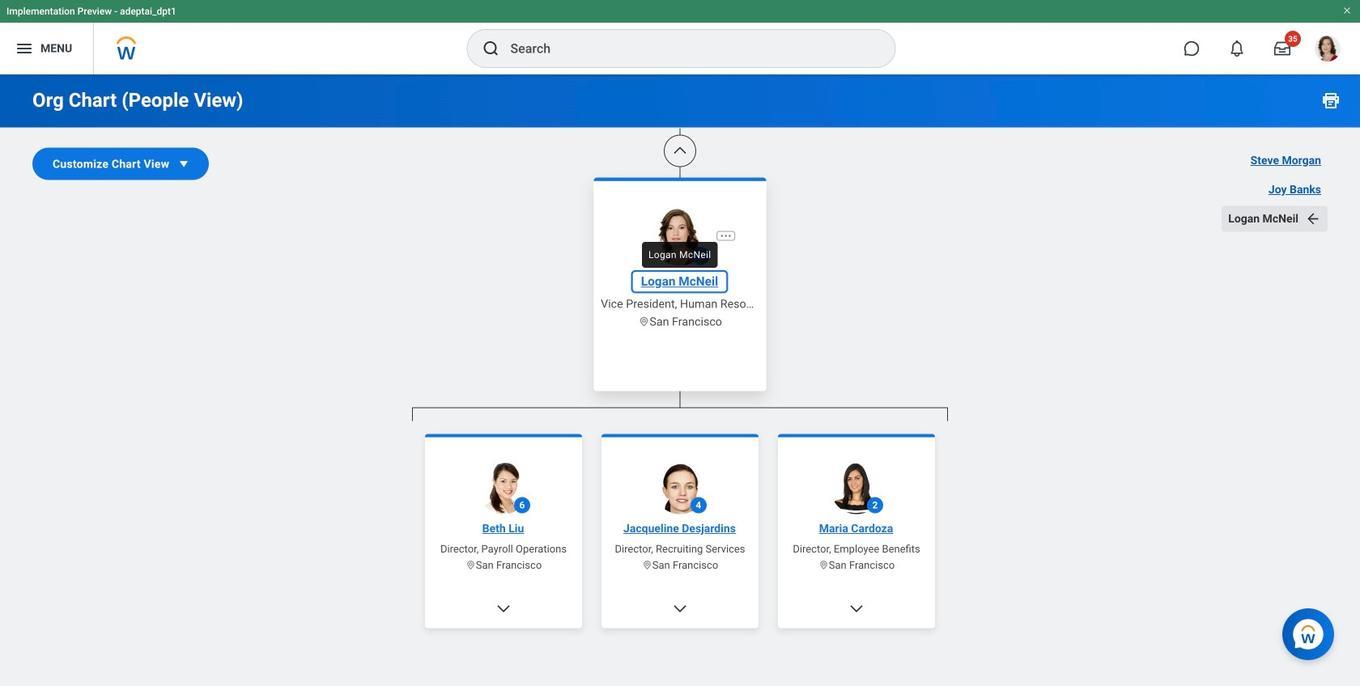 Task type: locate. For each thing, give the bounding box(es) containing it.
2 chevron down image from the left
[[849, 601, 865, 617]]

location image
[[638, 316, 650, 328], [465, 560, 476, 571], [642, 560, 653, 571]]

1 chevron down image from the left
[[496, 601, 512, 617]]

close environment banner image
[[1343, 6, 1352, 15]]

0 horizontal spatial chevron down image
[[496, 601, 512, 617]]

1 horizontal spatial chevron down image
[[849, 601, 865, 617]]

print org chart image
[[1322, 91, 1341, 110]]

chevron up image
[[672, 143, 688, 159]]

tooltip
[[637, 237, 723, 273]]

chevron down image
[[496, 601, 512, 617], [849, 601, 865, 617]]

justify image
[[15, 39, 34, 58]]

related actions image
[[719, 229, 733, 243]]

main content
[[0, 0, 1360, 687]]

chevron down image
[[672, 601, 688, 617]]

inbox large image
[[1275, 40, 1291, 57]]

notifications large image
[[1229, 40, 1245, 57]]

banner
[[0, 0, 1360, 75]]



Task type: vqa. For each thing, say whether or not it's contained in the screenshot.
'Viewing' list box
no



Task type: describe. For each thing, give the bounding box(es) containing it.
location image for 2nd chevron down image from the right
[[465, 560, 476, 571]]

Search Workday  search field
[[511, 31, 862, 66]]

arrow left image
[[1305, 211, 1322, 227]]

logan mcneil, logan mcneil, 3 direct reports element
[[412, 421, 948, 687]]

location image
[[819, 560, 829, 571]]

location image for chevron down icon
[[642, 560, 653, 571]]

profile logan mcneil image
[[1315, 36, 1341, 65]]

search image
[[481, 39, 501, 58]]

caret down image
[[176, 156, 192, 172]]



